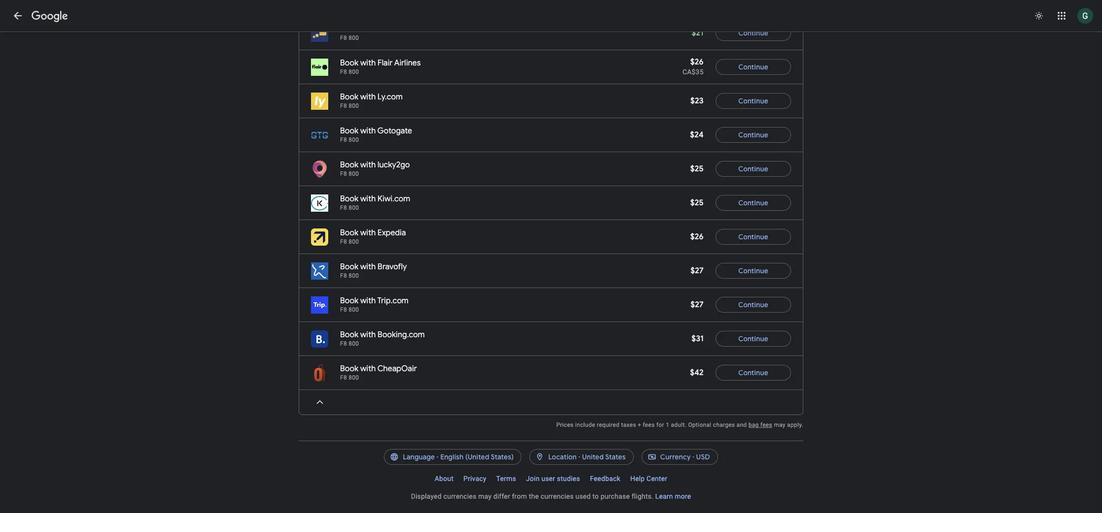 Task type: vqa. For each thing, say whether or not it's contained in the screenshot.
Feedback Link
yes



Task type: describe. For each thing, give the bounding box(es) containing it.
flight number f8 800 text field for book with bravofly
[[340, 273, 359, 280]]

apply.
[[788, 422, 804, 429]]

book for book with cheapoair
[[340, 364, 359, 374]]

used
[[576, 493, 591, 501]]

f8 for book with gotogate
[[340, 137, 347, 144]]

800 for book with booking.com
[[349, 341, 359, 348]]

f8 for book with bravofly
[[340, 273, 347, 280]]

join user studies
[[526, 475, 580, 483]]

states)
[[491, 453, 514, 462]]

flight number f8 800 text field for book with flair airlines
[[340, 69, 359, 75]]

help
[[631, 475, 645, 483]]

f8 inside book with flair airlines f8 800
[[340, 69, 347, 75]]

800 for book with bravofly
[[349, 273, 359, 280]]

$26 ca$35
[[683, 57, 704, 76]]

continue for book with gotogate
[[739, 131, 769, 140]]

united
[[582, 453, 604, 462]]

f8 for book with lucky2go
[[340, 171, 347, 178]]

book with flair airlines f8 800
[[340, 58, 421, 75]]

for
[[657, 422, 665, 429]]

airlines
[[394, 58, 421, 68]]

800 for book with lucky2go
[[349, 171, 359, 178]]

25 US dollars text field
[[691, 164, 704, 174]]

gotogate
[[378, 126, 412, 136]]

ca$35
[[683, 68, 704, 76]]

800 for book with edreams
[[349, 35, 359, 41]]

flair
[[378, 58, 393, 68]]

book with lucky2go f8 800
[[340, 160, 410, 178]]

continue button for book with expedia
[[716, 225, 791, 249]]

book for book with trip.com
[[340, 296, 359, 306]]

adult.
[[671, 422, 687, 429]]

expedia
[[378, 228, 406, 238]]

$24
[[690, 130, 704, 140]]

book with edreams f8 800
[[340, 24, 410, 41]]

book for book with gotogate
[[340, 126, 359, 136]]

trip.com
[[377, 296, 409, 306]]

book with bravofly f8 800
[[340, 262, 407, 280]]

2 currencies from the left
[[541, 493, 574, 501]]

learn
[[656, 493, 673, 501]]

states
[[606, 453, 626, 462]]

optional
[[689, 422, 712, 429]]

24 US dollars text field
[[690, 130, 704, 140]]

continue button for book with trip.com
[[716, 293, 791, 317]]

learn more link
[[656, 493, 691, 501]]

continue button for book with kiwi.com
[[716, 191, 791, 215]]

flight number f8 800 text field for book with booking.com
[[340, 341, 359, 348]]

book with expedia f8 800
[[340, 228, 406, 246]]

language
[[403, 453, 435, 462]]

continue for book with ly.com
[[739, 97, 769, 106]]

with for flair
[[360, 58, 376, 68]]

lucky2go
[[378, 160, 410, 170]]

flight number f8 800 text field for book with lucky2go
[[340, 171, 359, 178]]

2 26 us dollars text field from the top
[[691, 232, 704, 242]]

$23
[[691, 96, 704, 106]]

location
[[549, 453, 577, 462]]

join user studies link
[[521, 471, 585, 487]]

continue for book with cheapoair
[[739, 369, 769, 378]]

27 US dollars text field
[[691, 266, 704, 276]]

flight number f8 800 text field for book with expedia
[[340, 239, 359, 246]]

change appearance image
[[1028, 4, 1051, 28]]

2 fees from the left
[[761, 422, 773, 429]]

flight number f8 800 text field for book with ly.com
[[340, 103, 359, 109]]

book for book with flair airlines
[[340, 58, 359, 68]]

book with trip.com f8 800
[[340, 296, 409, 314]]

$26 for $26
[[691, 232, 704, 242]]

charges
[[713, 422, 735, 429]]

continue button for book with gotogate
[[716, 123, 791, 147]]

1 vertical spatial may
[[478, 493, 492, 501]]

user
[[542, 475, 555, 483]]

$42
[[690, 368, 704, 378]]

Equivalent to 35 Canadian dollars on Flair Airlines text field
[[683, 67, 704, 77]]

42 US dollars text field
[[690, 368, 704, 378]]

kiwi.com
[[378, 194, 411, 204]]

differ
[[494, 493, 510, 501]]

continue for book with trip.com
[[739, 301, 769, 310]]

terms link
[[492, 471, 521, 487]]

ly.com
[[378, 92, 403, 102]]

$25 for kiwi.com
[[691, 198, 704, 208]]

with for cheapoair
[[360, 364, 376, 374]]

31 US dollars text field
[[692, 334, 704, 344]]

bravofly
[[378, 262, 407, 272]]

continue button for book with flair airlines
[[716, 55, 791, 79]]

continue button for book with cheapoair
[[716, 361, 791, 385]]

f8 for book with edreams
[[340, 35, 347, 41]]

book with kiwi.com f8 800
[[340, 194, 411, 212]]

continue for book with edreams
[[739, 29, 769, 37]]

united states
[[582, 453, 626, 462]]

27 US dollars text field
[[691, 300, 704, 310]]

$26 for $26 ca$35
[[691, 57, 704, 67]]

800 for book with ly.com
[[349, 103, 359, 109]]

800 inside book with flair airlines f8 800
[[349, 69, 359, 75]]

center
[[647, 475, 668, 483]]

with for booking.com
[[360, 330, 376, 340]]

from
[[512, 493, 527, 501]]

bag
[[749, 422, 759, 429]]

1 currencies from the left
[[444, 493, 477, 501]]

include
[[576, 422, 596, 429]]

help center
[[631, 475, 668, 483]]

displayed
[[411, 493, 442, 501]]

f8 for book with ly.com
[[340, 103, 347, 109]]

book for book with edreams
[[340, 24, 359, 34]]

purchase
[[601, 493, 630, 501]]

f8 for book with expedia
[[340, 239, 347, 246]]

continue for book with bravofly
[[739, 267, 769, 276]]

$27 for bravofly
[[691, 266, 704, 276]]

taxes
[[621, 422, 636, 429]]

continue button for book with lucky2go
[[716, 157, 791, 181]]

continue for book with expedia
[[739, 233, 769, 242]]

book for book with ly.com
[[340, 92, 359, 102]]

with for bravofly
[[360, 262, 376, 272]]

displayed currencies may differ from the currencies used to purchase flights. learn more
[[411, 493, 691, 501]]



Task type: locate. For each thing, give the bounding box(es) containing it.
with for lucky2go
[[360, 160, 376, 170]]

book left ly.com
[[340, 92, 359, 102]]

f8 inside book with cheapoair f8 800
[[340, 375, 347, 382]]

continue for book with lucky2go
[[739, 165, 769, 174]]

booking.com
[[378, 330, 425, 340]]

book left edreams
[[340, 24, 359, 34]]

1 flight number f8 800 text field from the top
[[340, 69, 359, 75]]

800
[[349, 35, 359, 41], [349, 69, 359, 75], [349, 103, 359, 109], [349, 137, 359, 144], [349, 171, 359, 178], [349, 205, 359, 212], [349, 239, 359, 246], [349, 273, 359, 280], [349, 307, 359, 314], [349, 341, 359, 348], [349, 375, 359, 382]]

with left expedia
[[360, 228, 376, 238]]

2 f8 from the top
[[340, 69, 347, 75]]

f8 for book with trip.com
[[340, 307, 347, 314]]

7 book from the top
[[340, 228, 359, 238]]

$21
[[692, 28, 704, 38]]

10 book from the top
[[340, 330, 359, 340]]

english
[[441, 453, 464, 462]]

9 800 from the top
[[349, 307, 359, 314]]

800 up flight number f8 800 text box
[[349, 273, 359, 280]]

with inside book with gotogate f8 800
[[360, 126, 376, 136]]

2 $27 from the top
[[691, 300, 704, 310]]

flights.
[[632, 493, 654, 501]]

$27 down 27 us dollars text field
[[691, 300, 704, 310]]

0 vertical spatial flight number f8 800 text field
[[340, 35, 359, 41]]

23 US dollars text field
[[691, 96, 704, 106]]

11 continue button from the top
[[716, 361, 791, 385]]

may
[[774, 422, 786, 429], [478, 493, 492, 501]]

8 continue button from the top
[[716, 259, 791, 283]]

and
[[737, 422, 747, 429]]

flight number f8 800 text field for book with gotogate
[[340, 137, 359, 144]]

with for trip.com
[[360, 296, 376, 306]]

10 f8 from the top
[[340, 341, 347, 348]]

f8 inside book with expedia f8 800
[[340, 239, 347, 246]]

flight number f8 800 text field for book with kiwi.com
[[340, 205, 359, 212]]

8 continue from the top
[[739, 267, 769, 276]]

6 with from the top
[[360, 194, 376, 204]]

currency
[[661, 453, 691, 462]]

0 vertical spatial may
[[774, 422, 786, 429]]

2 with from the top
[[360, 58, 376, 68]]

800 up book with booking.com f8 800
[[349, 307, 359, 314]]

f8 for book with cheapoair
[[340, 375, 347, 382]]

800 up book with ly.com f8 800
[[349, 69, 359, 75]]

with inside book with ly.com f8 800
[[360, 92, 376, 102]]

prices
[[557, 422, 574, 429]]

book down book with ly.com f8 800
[[340, 126, 359, 136]]

6 800 from the top
[[349, 205, 359, 212]]

3 book from the top
[[340, 92, 359, 102]]

0 vertical spatial $27
[[691, 266, 704, 276]]

2 flight number f8 800 text field from the top
[[340, 137, 359, 144]]

$25 up 25 us dollars text field
[[691, 164, 704, 174]]

1 $25 from the top
[[691, 164, 704, 174]]

$27 for trip.com
[[691, 300, 704, 310]]

6 continue from the top
[[739, 199, 769, 208]]

about
[[435, 475, 454, 483]]

25 US dollars text field
[[691, 198, 704, 208]]

may left differ at the bottom
[[478, 493, 492, 501]]

800 up book with kiwi.com f8 800
[[349, 171, 359, 178]]

3 with from the top
[[360, 92, 376, 102]]

book for book with lucky2go
[[340, 160, 359, 170]]

1 f8 from the top
[[340, 35, 347, 41]]

flight number f8 800 text field up book with kiwi.com f8 800
[[340, 171, 359, 178]]

1 vertical spatial 26 us dollars text field
[[691, 232, 704, 242]]

with for edreams
[[360, 24, 376, 34]]

800 inside book with trip.com f8 800
[[349, 307, 359, 314]]

flight number f8 800 text field up book with flair airlines f8 800
[[340, 35, 359, 41]]

5 f8 from the top
[[340, 171, 347, 178]]

book with booking.com f8 800
[[340, 330, 425, 348]]

800 for book with expedia
[[349, 239, 359, 246]]

flight number f8 800 text field up book with lucky2go f8 800
[[340, 137, 359, 144]]

5 with from the top
[[360, 160, 376, 170]]

5 book from the top
[[340, 160, 359, 170]]

required
[[597, 422, 620, 429]]

7 f8 from the top
[[340, 239, 347, 246]]

8 book from the top
[[340, 262, 359, 272]]

english (united states)
[[441, 453, 514, 462]]

prices include required taxes + fees for 1 adult. optional charges and bag fees may apply.
[[557, 422, 804, 429]]

book inside book with trip.com f8 800
[[340, 296, 359, 306]]

$26 up ca$35
[[691, 57, 704, 67]]

flight number f8 800 text field up book with ly.com f8 800
[[340, 69, 359, 75]]

800 down flight number f8 800 text box
[[349, 341, 359, 348]]

5 800 from the top
[[349, 171, 359, 178]]

the
[[529, 493, 539, 501]]

continue for book with kiwi.com
[[739, 199, 769, 208]]

with inside book with flair airlines f8 800
[[360, 58, 376, 68]]

1 $27 from the top
[[691, 266, 704, 276]]

1 vertical spatial flight number f8 800 text field
[[340, 239, 359, 246]]

flight number f8 800 text field up flight number f8 800 text box
[[340, 273, 359, 280]]

more
[[675, 493, 691, 501]]

800 up book with flair airlines f8 800
[[349, 35, 359, 41]]

flight number f8 800 text field for book with edreams
[[340, 35, 359, 41]]

9 book from the top
[[340, 296, 359, 306]]

with left cheapoair in the bottom left of the page
[[360, 364, 376, 374]]

book for book with booking.com
[[340, 330, 359, 340]]

book inside book with kiwi.com f8 800
[[340, 194, 359, 204]]

book down flight number f8 800 text box
[[340, 330, 359, 340]]

3 flight number f8 800 text field from the top
[[340, 171, 359, 178]]

800 for book with gotogate
[[349, 137, 359, 144]]

f8 inside book with ly.com f8 800
[[340, 103, 347, 109]]

2 $26 from the top
[[691, 232, 704, 242]]

book with gotogate f8 800
[[340, 126, 412, 144]]

Flight number F8 800 text field
[[340, 35, 359, 41], [340, 273, 359, 280], [340, 341, 359, 348]]

21 US dollars text field
[[692, 28, 704, 38]]

4 f8 from the top
[[340, 137, 347, 144]]

6 continue button from the top
[[716, 191, 791, 215]]

9 continue button from the top
[[716, 293, 791, 317]]

800 for book with trip.com
[[349, 307, 359, 314]]

800 for book with cheapoair
[[349, 375, 359, 382]]

$26
[[691, 57, 704, 67], [691, 232, 704, 242]]

3 continue from the top
[[739, 97, 769, 106]]

with inside book with lucky2go f8 800
[[360, 160, 376, 170]]

book for book with kiwi.com
[[340, 194, 359, 204]]

1 fees from the left
[[643, 422, 655, 429]]

privacy link
[[459, 471, 492, 487]]

7 800 from the top
[[349, 239, 359, 246]]

1 $26 from the top
[[691, 57, 704, 67]]

800 up book with expedia f8 800
[[349, 205, 359, 212]]

book for book with bravofly
[[340, 262, 359, 272]]

7 with from the top
[[360, 228, 376, 238]]

0 horizontal spatial currencies
[[444, 493, 477, 501]]

book up flight number f8 800 text box
[[340, 296, 359, 306]]

to
[[593, 493, 599, 501]]

f8 inside book with booking.com f8 800
[[340, 341, 347, 348]]

1
[[666, 422, 670, 429]]

4 800 from the top
[[349, 137, 359, 144]]

4 book from the top
[[340, 126, 359, 136]]

studies
[[557, 475, 580, 483]]

0 vertical spatial 26 us dollars text field
[[691, 57, 704, 67]]

$25 for lucky2go
[[691, 164, 704, 174]]

feedback link
[[585, 471, 626, 487]]

book inside book with flair airlines f8 800
[[340, 58, 359, 68]]

8 800 from the top
[[349, 273, 359, 280]]

f8 inside the book with edreams f8 800
[[340, 35, 347, 41]]

f8 for book with kiwi.com
[[340, 205, 347, 212]]

3 flight number f8 800 text field from the top
[[340, 375, 359, 382]]

go back image
[[12, 10, 24, 22]]

book
[[340, 24, 359, 34], [340, 58, 359, 68], [340, 92, 359, 102], [340, 126, 359, 136], [340, 160, 359, 170], [340, 194, 359, 204], [340, 228, 359, 238], [340, 262, 359, 272], [340, 296, 359, 306], [340, 330, 359, 340], [340, 364, 359, 374]]

800 inside 'book with bravofly f8 800'
[[349, 273, 359, 280]]

1 vertical spatial $27
[[691, 300, 704, 310]]

currencies down privacy link
[[444, 493, 477, 501]]

f8 inside 'book with bravofly f8 800'
[[340, 273, 347, 280]]

$31
[[692, 334, 704, 344]]

f8 for book with booking.com
[[340, 341, 347, 348]]

6 book from the top
[[340, 194, 359, 204]]

bag fees button
[[749, 422, 773, 429]]

0 horizontal spatial fees
[[643, 422, 655, 429]]

fees right bag
[[761, 422, 773, 429]]

800 inside the book with edreams f8 800
[[349, 35, 359, 41]]

1 horizontal spatial currencies
[[541, 493, 574, 501]]

with inside book with kiwi.com f8 800
[[360, 194, 376, 204]]

800 up 'book with bravofly f8 800'
[[349, 239, 359, 246]]

with left flair
[[360, 58, 376, 68]]

9 with from the top
[[360, 296, 376, 306]]

10 with from the top
[[360, 330, 376, 340]]

f8 inside book with trip.com f8 800
[[340, 307, 347, 314]]

800 inside book with booking.com f8 800
[[349, 341, 359, 348]]

book inside book with lucky2go f8 800
[[340, 160, 359, 170]]

9 f8 from the top
[[340, 307, 347, 314]]

2 vertical spatial flight number f8 800 text field
[[340, 375, 359, 382]]

with inside 'book with bravofly f8 800'
[[360, 262, 376, 272]]

800 inside book with cheapoair f8 800
[[349, 375, 359, 382]]

terms
[[497, 475, 516, 483]]

Flight number F8 800 text field
[[340, 69, 359, 75], [340, 137, 359, 144], [340, 171, 359, 178], [340, 205, 359, 212]]

with
[[360, 24, 376, 34], [360, 58, 376, 68], [360, 92, 376, 102], [360, 126, 376, 136], [360, 160, 376, 170], [360, 194, 376, 204], [360, 228, 376, 238], [360, 262, 376, 272], [360, 296, 376, 306], [360, 330, 376, 340], [360, 364, 376, 374]]

book with cheapoair f8 800
[[340, 364, 417, 382]]

$26 inside $26 ca$35
[[691, 57, 704, 67]]

continue for book with booking.com
[[739, 335, 769, 344]]

continue
[[739, 29, 769, 37], [739, 63, 769, 72], [739, 97, 769, 106], [739, 131, 769, 140], [739, 165, 769, 174], [739, 199, 769, 208], [739, 233, 769, 242], [739, 267, 769, 276], [739, 301, 769, 310], [739, 335, 769, 344], [739, 369, 769, 378]]

f8
[[340, 35, 347, 41], [340, 69, 347, 75], [340, 103, 347, 109], [340, 137, 347, 144], [340, 171, 347, 178], [340, 205, 347, 212], [340, 239, 347, 246], [340, 273, 347, 280], [340, 307, 347, 314], [340, 341, 347, 348], [340, 375, 347, 382]]

continue button for book with bravofly
[[716, 259, 791, 283]]

book down book with kiwi.com f8 800
[[340, 228, 359, 238]]

$25
[[691, 164, 704, 174], [691, 198, 704, 208]]

800 inside book with gotogate f8 800
[[349, 137, 359, 144]]

with left kiwi.com
[[360, 194, 376, 204]]

800 for book with kiwi.com
[[349, 205, 359, 212]]

continue button
[[716, 21, 791, 45], [716, 55, 791, 79], [716, 89, 791, 113], [716, 123, 791, 147], [716, 157, 791, 181], [716, 191, 791, 215], [716, 225, 791, 249], [716, 259, 791, 283], [716, 293, 791, 317], [716, 327, 791, 351], [716, 361, 791, 385]]

+
[[638, 422, 642, 429]]

26 us dollars text field down 25 us dollars text field
[[691, 232, 704, 242]]

800 down book with booking.com f8 800
[[349, 375, 359, 382]]

edreams
[[378, 24, 410, 34]]

continue button for book with edreams
[[716, 21, 791, 45]]

1 continue button from the top
[[716, 21, 791, 45]]

book down book with lucky2go f8 800
[[340, 194, 359, 204]]

5 continue button from the top
[[716, 157, 791, 181]]

book with ly.com f8 800
[[340, 92, 403, 109]]

4 flight number f8 800 text field from the top
[[340, 205, 359, 212]]

Flight number F8 800 text field
[[340, 307, 359, 314]]

1 with from the top
[[360, 24, 376, 34]]

9 continue from the top
[[739, 301, 769, 310]]

with inside the book with edreams f8 800
[[360, 24, 376, 34]]

with inside book with expedia f8 800
[[360, 228, 376, 238]]

fees right +
[[643, 422, 655, 429]]

flight number f8 800 text field up book with expedia f8 800
[[340, 205, 359, 212]]

f8 inside book with lucky2go f8 800
[[340, 171, 347, 178]]

1 book from the top
[[340, 24, 359, 34]]

with left trip.com
[[360, 296, 376, 306]]

usd
[[697, 453, 710, 462]]

with for expedia
[[360, 228, 376, 238]]

book inside 'book with bravofly f8 800'
[[340, 262, 359, 272]]

10 continue button from the top
[[716, 327, 791, 351]]

1 26 us dollars text field from the top
[[691, 57, 704, 67]]

f8 inside book with gotogate f8 800
[[340, 137, 347, 144]]

2 flight number f8 800 text field from the top
[[340, 239, 359, 246]]

with left edreams
[[360, 24, 376, 34]]

cheapoair
[[378, 364, 417, 374]]

7 continue button from the top
[[716, 225, 791, 249]]

flight number f8 800 text field for book with cheapoair
[[340, 375, 359, 382]]

help center link
[[626, 471, 673, 487]]

26 US dollars text field
[[691, 57, 704, 67], [691, 232, 704, 242]]

2 flight number f8 800 text field from the top
[[340, 273, 359, 280]]

with left ly.com
[[360, 92, 376, 102]]

3 continue button from the top
[[716, 89, 791, 113]]

$26 down 25 us dollars text field
[[691, 232, 704, 242]]

26 us dollars text field up ca$35
[[691, 57, 704, 67]]

10 continue from the top
[[739, 335, 769, 344]]

0 horizontal spatial may
[[478, 493, 492, 501]]

1 vertical spatial $25
[[691, 198, 704, 208]]

8 with from the top
[[360, 262, 376, 272]]

10 800 from the top
[[349, 341, 359, 348]]

book inside the book with edreams f8 800
[[340, 24, 359, 34]]

1 horizontal spatial fees
[[761, 422, 773, 429]]

book inside book with expedia f8 800
[[340, 228, 359, 238]]

book down book with expedia f8 800
[[340, 262, 359, 272]]

1 vertical spatial $26
[[691, 232, 704, 242]]

0 vertical spatial flight number f8 800 text field
[[340, 103, 359, 109]]

2 800 from the top
[[349, 69, 359, 75]]

continue button for book with booking.com
[[716, 327, 791, 351]]

11 book from the top
[[340, 364, 359, 374]]

1 800 from the top
[[349, 35, 359, 41]]

with inside book with booking.com f8 800
[[360, 330, 376, 340]]

4 continue button from the top
[[716, 123, 791, 147]]

(united
[[466, 453, 490, 462]]

1 flight number f8 800 text field from the top
[[340, 35, 359, 41]]

$25 down $25 text box
[[691, 198, 704, 208]]

currencies
[[444, 493, 477, 501], [541, 493, 574, 501]]

800 up book with lucky2go f8 800
[[349, 137, 359, 144]]

join
[[526, 475, 540, 483]]

2 $25 from the top
[[691, 198, 704, 208]]

5 continue from the top
[[739, 165, 769, 174]]

with for ly.com
[[360, 92, 376, 102]]

800 inside book with lucky2go f8 800
[[349, 171, 359, 178]]

with inside book with cheapoair f8 800
[[360, 364, 376, 374]]

currencies down join user studies link
[[541, 493, 574, 501]]

with down book with trip.com f8 800
[[360, 330, 376, 340]]

3 flight number f8 800 text field from the top
[[340, 341, 359, 348]]

800 inside book with kiwi.com f8 800
[[349, 205, 359, 212]]

2 continue from the top
[[739, 63, 769, 72]]

1 horizontal spatial may
[[774, 422, 786, 429]]

1 continue from the top
[[739, 29, 769, 37]]

about link
[[430, 471, 459, 487]]

continue button for book with ly.com
[[716, 89, 791, 113]]

0 vertical spatial $26
[[691, 57, 704, 67]]

7 continue from the top
[[739, 233, 769, 242]]

continue for book with flair airlines
[[739, 63, 769, 72]]

book down book with gotogate f8 800
[[340, 160, 359, 170]]

8 f8 from the top
[[340, 273, 347, 280]]

$27 up $27 text field
[[691, 266, 704, 276]]

0 vertical spatial $25
[[691, 164, 704, 174]]

800 inside book with ly.com f8 800
[[349, 103, 359, 109]]

11 continue from the top
[[739, 369, 769, 378]]

800 up book with gotogate f8 800
[[349, 103, 359, 109]]

800 inside book with expedia f8 800
[[349, 239, 359, 246]]

book down book with booking.com f8 800
[[340, 364, 359, 374]]

$27
[[691, 266, 704, 276], [691, 300, 704, 310]]

with for gotogate
[[360, 126, 376, 136]]

fees
[[643, 422, 655, 429], [761, 422, 773, 429]]

with left the gotogate on the left of the page
[[360, 126, 376, 136]]

11 800 from the top
[[349, 375, 359, 382]]

with left bravofly
[[360, 262, 376, 272]]

11 f8 from the top
[[340, 375, 347, 382]]

book inside book with booking.com f8 800
[[340, 330, 359, 340]]

4 continue from the top
[[739, 131, 769, 140]]

6 f8 from the top
[[340, 205, 347, 212]]

Flight number F8 800 text field
[[340, 103, 359, 109], [340, 239, 359, 246], [340, 375, 359, 382]]

privacy
[[464, 475, 487, 483]]

with inside book with trip.com f8 800
[[360, 296, 376, 306]]

flight number f8 800 text field down flight number f8 800 text box
[[340, 341, 359, 348]]

1 flight number f8 800 text field from the top
[[340, 103, 359, 109]]

11 with from the top
[[360, 364, 376, 374]]

feedback
[[590, 475, 621, 483]]

2 book from the top
[[340, 58, 359, 68]]

book for book with expedia
[[340, 228, 359, 238]]

book left flair
[[340, 58, 359, 68]]

book inside book with cheapoair f8 800
[[340, 364, 359, 374]]

1 vertical spatial flight number f8 800 text field
[[340, 273, 359, 280]]

with left lucky2go
[[360, 160, 376, 170]]

f8 inside book with kiwi.com f8 800
[[340, 205, 347, 212]]

with for kiwi.com
[[360, 194, 376, 204]]

3 800 from the top
[[349, 103, 359, 109]]

2 continue button from the top
[[716, 55, 791, 79]]

may left apply.
[[774, 422, 786, 429]]

2 vertical spatial flight number f8 800 text field
[[340, 341, 359, 348]]

4 with from the top
[[360, 126, 376, 136]]

book inside book with ly.com f8 800
[[340, 92, 359, 102]]

3 f8 from the top
[[340, 103, 347, 109]]

book inside book with gotogate f8 800
[[340, 126, 359, 136]]



